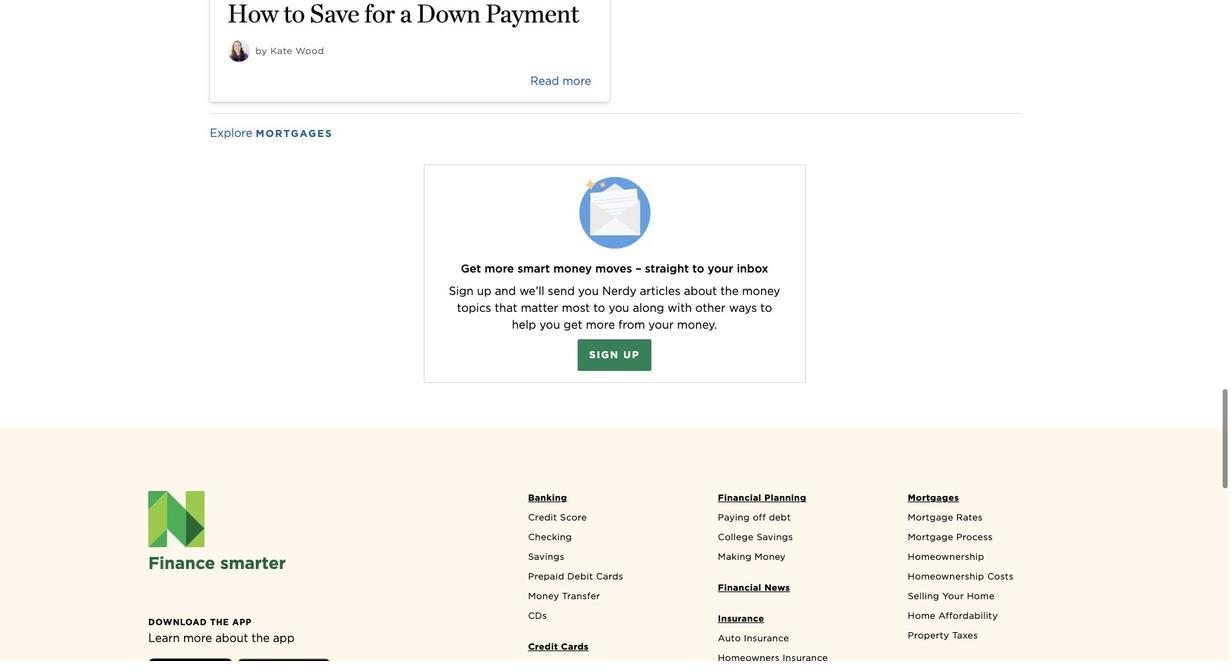 Task type: locate. For each thing, give the bounding box(es) containing it.
credit inside credit cards link
[[528, 642, 558, 652]]

other
[[696, 302, 726, 315]]

credit inside credit score "link"
[[528, 513, 557, 523]]

0 horizontal spatial cards
[[561, 642, 589, 652]]

0 vertical spatial mortgages
[[256, 128, 333, 139]]

prepaid debit cards link
[[521, 570, 701, 590]]

savings up prepaid
[[528, 552, 565, 562]]

0 vertical spatial your
[[708, 262, 734, 276]]

1 vertical spatial you
[[609, 302, 630, 315]]

1 vertical spatial mortgages
[[908, 493, 959, 503]]

more up and
[[485, 262, 514, 276]]

your down along
[[649, 319, 674, 332]]

0 vertical spatial app
[[232, 617, 252, 628]]

2 vertical spatial you
[[540, 319, 560, 332]]

cards down savings link
[[596, 572, 623, 582]]

2 vertical spatial the
[[252, 632, 270, 645]]

homeownership costs
[[908, 572, 1014, 582]]

learn more about the app link
[[148, 632, 295, 645]]

download the app learn more about the app
[[148, 617, 295, 645]]

topics
[[457, 302, 491, 315]]

1 horizontal spatial you
[[578, 285, 599, 298]]

2 mortgage from the top
[[908, 532, 954, 543]]

1 credit from the top
[[528, 513, 557, 523]]

1 vertical spatial sign
[[589, 349, 619, 361]]

wood
[[296, 46, 324, 56]]

1 horizontal spatial app
[[273, 632, 295, 645]]

sign up
[[589, 349, 640, 361]]

about inside the sign up and we'll send you nerdy articles about the money topics that matter most to you along with other ways to help you get more from your money.
[[684, 285, 717, 298]]

homeownership down mortgage process
[[908, 552, 985, 562]]

0 horizontal spatial savings
[[528, 552, 565, 562]]

1 vertical spatial mortgage
[[908, 532, 954, 543]]

financial down 'making' on the bottom of page
[[718, 583, 762, 593]]

cards down cds link
[[561, 642, 589, 652]]

up down from
[[624, 349, 640, 361]]

you up most
[[578, 285, 599, 298]]

selling your home link
[[901, 590, 1081, 610]]

2 credit from the top
[[528, 642, 558, 652]]

off
[[753, 513, 766, 523]]

property taxes link
[[901, 629, 1081, 649]]

1 vertical spatial financial
[[718, 583, 762, 593]]

finance smarter
[[148, 553, 286, 574]]

0 vertical spatial up
[[477, 285, 492, 298]]

0 horizontal spatial the
[[210, 617, 229, 628]]

your left inbox
[[708, 262, 734, 276]]

more inside download the app learn more about the app
[[183, 632, 212, 645]]

homeownership for homeownership
[[908, 552, 985, 562]]

nerdy
[[602, 285, 637, 298]]

1 vertical spatial your
[[649, 319, 674, 332]]

mortgage down mortgage rates
[[908, 532, 954, 543]]

mortgage process
[[908, 532, 993, 543]]

1 horizontal spatial money
[[742, 285, 781, 298]]

1 horizontal spatial about
[[684, 285, 717, 298]]

insurance up auto
[[718, 614, 764, 624]]

sign up the topics
[[449, 285, 474, 298]]

money transfer
[[528, 591, 600, 602]]

up up the topics
[[477, 285, 492, 298]]

credit down cds
[[528, 642, 558, 652]]

you down nerdy at the top of the page
[[609, 302, 630, 315]]

1 vertical spatial credit
[[528, 642, 558, 652]]

by
[[256, 46, 267, 56]]

sign up link
[[578, 340, 651, 371]]

college savings link
[[711, 531, 891, 551]]

0 vertical spatial homeownership
[[908, 552, 985, 562]]

2 homeownership from the top
[[908, 572, 985, 582]]

to right most
[[594, 302, 605, 315]]

score
[[560, 513, 587, 523]]

prepaid
[[528, 572, 565, 582]]

sign for sign up and we'll send you nerdy articles about the money topics that matter most to you along with other ways to help you get more from your money.
[[449, 285, 474, 298]]

about up download on the app store image
[[216, 632, 248, 645]]

0 horizontal spatial home
[[908, 611, 936, 622]]

app up get it on google play image
[[273, 632, 295, 645]]

money.
[[677, 319, 717, 332]]

0 horizontal spatial money
[[554, 262, 592, 276]]

read more
[[531, 75, 592, 88]]

get
[[564, 319, 583, 332]]

home down selling
[[908, 611, 936, 622]]

0 vertical spatial mortgage
[[908, 513, 954, 523]]

2 horizontal spatial the
[[721, 285, 739, 298]]

mortgages up mortgage rates
[[908, 493, 959, 503]]

1 horizontal spatial cards
[[596, 572, 623, 582]]

money up send
[[554, 262, 592, 276]]

money inside the sign up and we'll send you nerdy articles about the money topics that matter most to you along with other ways to help you get more from your money.
[[742, 285, 781, 298]]

0 horizontal spatial to
[[594, 302, 605, 315]]

finance
[[148, 553, 215, 574]]

credit down banking
[[528, 513, 557, 523]]

the up get it on google play image
[[252, 632, 270, 645]]

kate
[[271, 46, 293, 56]]

auto insurance
[[718, 633, 789, 644]]

the up "learn more about the app" link
[[210, 617, 229, 628]]

more up download on the app store image
[[183, 632, 212, 645]]

app
[[232, 617, 252, 628], [273, 632, 295, 645]]

1 vertical spatial the
[[210, 617, 229, 628]]

0 vertical spatial cards
[[596, 572, 623, 582]]

moves
[[596, 262, 632, 276]]

about up other in the top right of the page
[[684, 285, 717, 298]]

by kate wood
[[256, 46, 324, 56]]

0 horizontal spatial sign
[[449, 285, 474, 298]]

0 vertical spatial money
[[554, 262, 592, 276]]

1 financial from the top
[[718, 493, 762, 503]]

smart
[[518, 262, 550, 276]]

paying off debt link
[[711, 511, 891, 531]]

home down homeownership costs link on the right bottom of page
[[967, 591, 995, 602]]

money down college savings
[[755, 552, 786, 562]]

sign
[[449, 285, 474, 298], [589, 349, 619, 361]]

1 mortgage from the top
[[908, 513, 954, 523]]

0 horizontal spatial your
[[649, 319, 674, 332]]

0 vertical spatial money
[[755, 552, 786, 562]]

taxes
[[952, 631, 978, 641]]

get more smart money moves – straight to your inbox
[[461, 262, 769, 276]]

mortgage for mortgage process
[[908, 532, 954, 543]]

banking link
[[521, 491, 701, 511]]

to right ways
[[761, 302, 772, 315]]

paying
[[718, 513, 750, 523]]

help
[[512, 319, 536, 332]]

2 financial from the top
[[718, 583, 762, 593]]

homeownership up selling your home
[[908, 572, 985, 582]]

1 horizontal spatial up
[[624, 349, 640, 361]]

1 vertical spatial about
[[216, 632, 248, 645]]

credit cards link
[[521, 640, 701, 660]]

1 vertical spatial homeownership
[[908, 572, 985, 582]]

0 vertical spatial financial
[[718, 493, 762, 503]]

1 homeownership from the top
[[908, 552, 985, 562]]

1 vertical spatial up
[[624, 349, 640, 361]]

to right straight
[[693, 262, 705, 276]]

0 horizontal spatial mortgages
[[256, 128, 333, 139]]

debt
[[769, 513, 791, 523]]

process
[[957, 532, 993, 543]]

the inside the sign up and we'll send you nerdy articles about the money topics that matter most to you along with other ways to help you get more from your money.
[[721, 285, 739, 298]]

app up "learn more about the app" link
[[232, 617, 252, 628]]

credit
[[528, 513, 557, 523], [528, 642, 558, 652]]

up
[[477, 285, 492, 298], [624, 349, 640, 361]]

money
[[755, 552, 786, 562], [528, 591, 559, 602]]

money down inbox
[[742, 285, 781, 298]]

mortgages right explore
[[256, 128, 333, 139]]

homeownership for homeownership costs
[[908, 572, 985, 582]]

more
[[563, 75, 592, 88], [485, 262, 514, 276], [586, 319, 615, 332], [183, 632, 212, 645]]

homeownership
[[908, 552, 985, 562], [908, 572, 985, 582]]

0 horizontal spatial you
[[540, 319, 560, 332]]

mortgage rates
[[908, 513, 983, 523]]

up inside the sign up and we'll send you nerdy articles about the money topics that matter most to you along with other ways to help you get more from your money.
[[477, 285, 492, 298]]

home affordability
[[908, 611, 998, 622]]

cards
[[596, 572, 623, 582], [561, 642, 589, 652]]

mortgages inside explore mortgages
[[256, 128, 333, 139]]

making money link
[[711, 551, 891, 570]]

cds
[[528, 611, 547, 622]]

read
[[531, 75, 559, 88]]

0 horizontal spatial app
[[232, 617, 252, 628]]

download on the app store image
[[148, 659, 233, 661]]

0 vertical spatial about
[[684, 285, 717, 298]]

more right read
[[563, 75, 592, 88]]

0 vertical spatial credit
[[528, 513, 557, 523]]

mortgage inside mortgage process link
[[908, 532, 954, 543]]

to
[[693, 262, 705, 276], [594, 302, 605, 315], [761, 302, 772, 315]]

checking link
[[521, 531, 701, 551]]

homeownership link
[[901, 551, 1081, 570]]

get it on google play image
[[238, 659, 330, 661]]

mortgage up mortgage process
[[908, 513, 954, 523]]

0 vertical spatial the
[[721, 285, 739, 298]]

college
[[718, 532, 754, 543]]

credit score
[[528, 513, 587, 523]]

0 vertical spatial savings
[[757, 532, 793, 543]]

insurance right auto
[[744, 633, 789, 644]]

1 horizontal spatial sign
[[589, 349, 619, 361]]

money
[[554, 262, 592, 276], [742, 285, 781, 298]]

insurance
[[718, 614, 764, 624], [744, 633, 789, 644]]

0 vertical spatial sign
[[449, 285, 474, 298]]

0 horizontal spatial about
[[216, 632, 248, 645]]

savings down debt
[[757, 532, 793, 543]]

you down matter
[[540, 319, 560, 332]]

costs
[[988, 572, 1014, 582]]

sign down from
[[589, 349, 619, 361]]

the up ways
[[721, 285, 739, 298]]

financial up paying at right
[[718, 493, 762, 503]]

0 vertical spatial home
[[967, 591, 995, 602]]

money down prepaid
[[528, 591, 559, 602]]

more right get
[[586, 319, 615, 332]]

most
[[562, 302, 590, 315]]

home affordability link
[[901, 610, 1081, 629]]

0 horizontal spatial money
[[528, 591, 559, 602]]

1 horizontal spatial savings
[[757, 532, 793, 543]]

auto insurance link
[[711, 632, 891, 652]]

sign inside the sign up and we'll send you nerdy articles about the money topics that matter most to you along with other ways to help you get more from your money.
[[449, 285, 474, 298]]

0 horizontal spatial up
[[477, 285, 492, 298]]

1 vertical spatial money
[[742, 285, 781, 298]]



Task type: vqa. For each thing, say whether or not it's contained in the screenshot.
The Irs
no



Task type: describe. For each thing, give the bounding box(es) containing it.
send
[[548, 285, 575, 298]]

sign up and we'll send you nerdy articles about the money topics that matter most to you along with other ways to help you get more from your money.
[[449, 285, 781, 332]]

banking
[[528, 493, 567, 503]]

mortgage process link
[[901, 531, 1081, 551]]

and
[[495, 285, 516, 298]]

debit
[[567, 572, 593, 582]]

paying off debt
[[718, 513, 791, 523]]

financial for financial news
[[718, 583, 762, 593]]

homeownership costs link
[[901, 570, 1081, 590]]

financial planning
[[718, 493, 807, 503]]

planning
[[765, 493, 807, 503]]

2 horizontal spatial you
[[609, 302, 630, 315]]

get
[[461, 262, 481, 276]]

financial news
[[718, 583, 790, 593]]

smarter
[[220, 553, 286, 574]]

college savings
[[718, 532, 793, 543]]

credit for credit score
[[528, 513, 557, 523]]

1 horizontal spatial your
[[708, 262, 734, 276]]

your inside the sign up and we'll send you nerdy articles about the money topics that matter most to you along with other ways to help you get more from your money.
[[649, 319, 674, 332]]

transfer
[[562, 591, 600, 602]]

financial planning link
[[711, 491, 891, 511]]

learn
[[148, 632, 180, 645]]

rates
[[957, 513, 983, 523]]

matter
[[521, 302, 559, 315]]

your
[[943, 591, 964, 602]]

up for sign up
[[624, 349, 640, 361]]

sign for sign up
[[589, 349, 619, 361]]

that
[[495, 302, 518, 315]]

credit for credit cards
[[528, 642, 558, 652]]

inbox
[[737, 262, 769, 276]]

1 vertical spatial insurance
[[744, 633, 789, 644]]

1 vertical spatial home
[[908, 611, 936, 622]]

checking
[[528, 532, 572, 543]]

auto
[[718, 633, 741, 644]]

we'll
[[520, 285, 545, 298]]

mortgages link
[[901, 491, 1081, 511]]

property taxes
[[908, 631, 978, 641]]

kate wood's profile picture image
[[227, 39, 250, 62]]

articles
[[640, 285, 681, 298]]

mortgage rates link
[[901, 511, 1081, 531]]

ways
[[729, 302, 757, 315]]

making
[[718, 552, 752, 562]]

1 horizontal spatial money
[[755, 552, 786, 562]]

credit score link
[[521, 511, 701, 531]]

–
[[636, 262, 642, 276]]

cds link
[[521, 610, 701, 629]]

prepaid debit cards
[[528, 572, 623, 582]]

property
[[908, 631, 950, 641]]

making money
[[718, 552, 786, 562]]

explore mortgages
[[210, 127, 333, 140]]

0 vertical spatial you
[[578, 285, 599, 298]]

more inside the sign up and we'll send you nerdy articles about the money topics that matter most to you along with other ways to help you get more from your money.
[[586, 319, 615, 332]]

1 vertical spatial app
[[273, 632, 295, 645]]

with
[[668, 302, 692, 315]]

1 horizontal spatial to
[[693, 262, 705, 276]]

2 horizontal spatial to
[[761, 302, 772, 315]]

1 vertical spatial cards
[[561, 642, 589, 652]]

affordability
[[939, 611, 998, 622]]

credit cards
[[528, 642, 589, 652]]

1 vertical spatial money
[[528, 591, 559, 602]]

savings inside "link"
[[757, 532, 793, 543]]

financial news link
[[711, 581, 891, 601]]

1 horizontal spatial mortgages
[[908, 493, 959, 503]]

money transfer link
[[521, 590, 701, 610]]

straight
[[645, 262, 689, 276]]

insurance link
[[711, 612, 891, 632]]

from
[[619, 319, 645, 332]]

news
[[765, 583, 790, 593]]

up for sign up and we'll send you nerdy articles about the money topics that matter most to you along with other ways to help you get more from your money.
[[477, 285, 492, 298]]

1 horizontal spatial the
[[252, 632, 270, 645]]

1 horizontal spatial home
[[967, 591, 995, 602]]

1 vertical spatial savings
[[528, 552, 565, 562]]

mortgage for mortgage rates
[[908, 513, 954, 523]]

selling your home
[[908, 591, 995, 602]]

download
[[148, 617, 207, 628]]

selling
[[908, 591, 940, 602]]

0 vertical spatial insurance
[[718, 614, 764, 624]]

nerdwallet home page image
[[148, 491, 205, 548]]

financial for financial planning
[[718, 493, 762, 503]]

explore
[[210, 127, 252, 140]]

about inside download the app learn more about the app
[[216, 632, 248, 645]]

savings link
[[521, 551, 701, 570]]

along
[[633, 302, 664, 315]]



